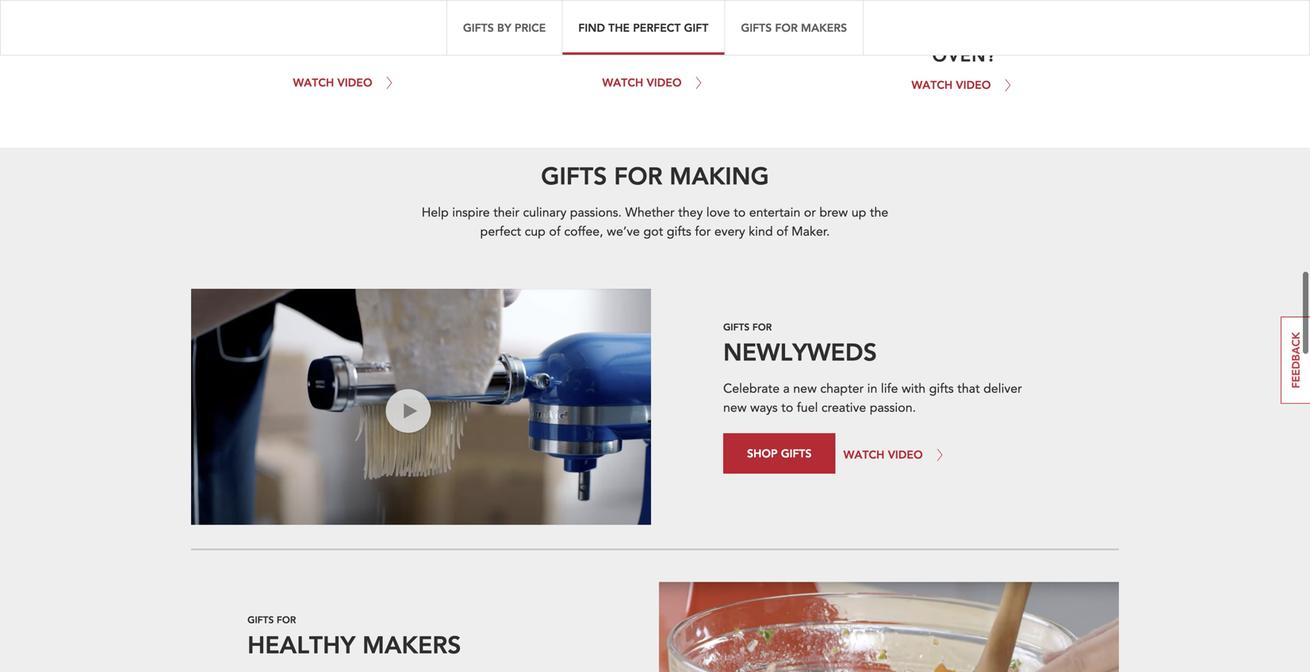 Task type: locate. For each thing, give the bounding box(es) containing it.
gifts for gifts for makers
[[741, 20, 772, 35]]

watch video button
[[293, 61, 399, 92], [603, 61, 708, 92], [912, 64, 1018, 95]]

find
[[579, 20, 605, 35]]

for up healthy
[[277, 613, 296, 626]]

we've
[[607, 223, 640, 241]]

ways
[[751, 399, 778, 416]]

gifts inside gifts for healthy makers
[[248, 613, 274, 626]]

to
[[734, 204, 746, 222], [782, 399, 794, 416]]

for for makers
[[776, 20, 798, 35]]

watch
[[386, 433, 422, 450]]

gifts by price button
[[447, 0, 562, 56]]

0 horizontal spatial of
[[549, 223, 561, 241]]

1 horizontal spatial new
[[794, 380, 817, 397]]

new
[[794, 380, 817, 397], [724, 399, 747, 416]]

video thumbnail. image
[[195, 0, 497, 29], [505, 0, 806, 29], [814, 0, 1116, 29], [191, 289, 651, 525], [659, 582, 1120, 672]]

deliver
[[984, 380, 1023, 397]]

of right the cup on the left of page
[[549, 223, 561, 241]]

for inside button
[[776, 20, 798, 35]]

making
[[670, 160, 770, 191]]

help inspire their culinary passions. whether they love to entertain or brew up the perfect cup of coffee, we've got gifts for every kind of maker.
[[422, 204, 889, 241]]

cup
[[525, 223, 546, 241]]

2 of from the left
[[777, 223, 788, 241]]

watch video
[[293, 75, 373, 90], [603, 75, 682, 90], [912, 78, 991, 92], [844, 447, 923, 462]]

gifts for gifts by price
[[463, 20, 494, 35]]

for for making
[[614, 160, 663, 191]]

for
[[776, 20, 798, 35], [614, 160, 663, 191], [753, 320, 772, 333], [277, 613, 296, 626]]

of down 'entertain'
[[777, 223, 788, 241]]

gifts up healthy
[[248, 613, 274, 626]]

every
[[715, 223, 746, 241]]

0 horizontal spatial to
[[734, 204, 746, 222]]

gifts left "that" on the right bottom
[[930, 380, 954, 397]]

gifts inside gifts for newlyweds
[[724, 320, 750, 333]]

got
[[644, 223, 664, 241]]

love
[[707, 204, 731, 222]]

0 horizontal spatial makers
[[363, 629, 461, 660]]

by
[[497, 20, 512, 35]]

of
[[549, 223, 561, 241], [777, 223, 788, 241]]

0 vertical spatial to
[[734, 204, 746, 222]]

gifts for newlyweds
[[724, 320, 877, 367]]

celebrate
[[724, 380, 780, 397]]

for right cordless on the top right
[[776, 20, 798, 35]]

oven?
[[933, 43, 997, 66]]

perfect
[[480, 223, 521, 241]]

gifts up celebrate in the right bottom of the page
[[724, 320, 750, 333]]

kind
[[749, 223, 773, 241]]

video
[[338, 75, 373, 90], [647, 75, 682, 90], [956, 78, 991, 92], [888, 447, 923, 462]]

new down celebrate in the right bottom of the page
[[724, 399, 747, 416]]

1 horizontal spatial makers
[[801, 20, 848, 35]]

gifts for gifts for making
[[541, 160, 607, 191]]

gifts inside the help inspire their culinary passions. whether they love to entertain or brew up the perfect cup of coffee, we've got gifts for every kind of maker.
[[667, 223, 692, 241]]

1 vertical spatial makers
[[363, 629, 461, 660]]

1 horizontal spatial of
[[777, 223, 788, 241]]

new right a
[[794, 380, 817, 397]]

1 vertical spatial new
[[724, 399, 747, 416]]

to right love
[[734, 204, 746, 222]]

0 vertical spatial makers
[[801, 20, 848, 35]]

0 vertical spatial gifts
[[667, 223, 692, 241]]

chapter
[[821, 380, 864, 397]]

2 horizontal spatial watch video button
[[912, 64, 1018, 95]]

gifts right "gift"
[[741, 20, 772, 35]]

1 vertical spatial to
[[782, 399, 794, 416]]

that
[[958, 380, 980, 397]]

1 horizontal spatial gifts
[[930, 380, 954, 397]]

gifts up passions.
[[541, 160, 607, 191]]

countertop
[[936, 26, 1064, 49]]

gifts for makers
[[741, 20, 848, 35]]

makers
[[801, 20, 848, 35], [363, 629, 461, 660]]

gifts
[[463, 20, 494, 35], [741, 20, 772, 35], [541, 160, 607, 191], [724, 320, 750, 333], [781, 446, 812, 460], [248, 613, 274, 626]]

whether
[[626, 204, 675, 222]]

help
[[422, 204, 449, 222]]

1 horizontal spatial to
[[782, 399, 794, 416]]

celebrate a new chapter in life with gifts that deliver new ways to fuel creative passion.
[[724, 380, 1023, 416]]

for inside gifts for newlyweds
[[753, 320, 772, 333]]

0 horizontal spatial gifts
[[667, 223, 692, 241]]

benefits
[[544, 26, 632, 49]]

find the perfect gift button
[[562, 0, 725, 56]]

1 vertical spatial gifts
[[930, 380, 954, 397]]

1 horizontal spatial watch video button
[[603, 61, 708, 92]]

for up newlyweds
[[753, 320, 772, 333]]

newlyweds
[[724, 336, 877, 367]]

watch video icon
[[386, 433, 422, 479]]

to inside the help inspire their culinary passions. whether they love to entertain or brew up the perfect cup of coffee, we've got gifts for every kind of maker.
[[734, 204, 746, 222]]

to down a
[[782, 399, 794, 416]]

gifts down "they"
[[667, 223, 692, 241]]

gifts
[[667, 223, 692, 241], [930, 380, 954, 397]]

benefits of cordless
[[544, 26, 767, 49]]

maker.
[[792, 223, 830, 241]]

for inside gifts for healthy makers
[[277, 613, 296, 626]]

they
[[679, 204, 703, 222]]

watch
[[293, 75, 334, 90], [603, 75, 644, 90], [912, 78, 953, 92], [844, 447, 885, 462]]

1 of from the left
[[549, 223, 561, 241]]

site feedback image
[[1281, 317, 1311, 404]]

culinary
[[523, 204, 567, 222]]

gifts left by
[[463, 20, 494, 35]]

for up whether
[[614, 160, 663, 191]]



Task type: vqa. For each thing, say whether or not it's contained in the screenshot.
PRODUCTS 'Element'
no



Task type: describe. For each thing, give the bounding box(es) containing it.
watch video link
[[844, 433, 950, 476]]

with
[[902, 380, 926, 397]]

in
[[868, 380, 878, 397]]

gifts for gifts for newlyweds
[[724, 320, 750, 333]]

icon
[[386, 462, 410, 479]]

0 horizontal spatial new
[[724, 399, 747, 416]]

a
[[784, 380, 790, 397]]

shop gifts link
[[724, 433, 836, 474]]

gifts by price
[[463, 20, 546, 35]]

gifts for making
[[541, 160, 770, 191]]

gifts for gifts for healthy makers
[[248, 613, 274, 626]]

makers inside gifts for healthy makers
[[363, 629, 461, 660]]

0 horizontal spatial watch video button
[[293, 61, 399, 92]]

gifts for makers button
[[725, 0, 864, 56]]

their
[[494, 204, 520, 222]]

gift
[[684, 20, 709, 35]]

price
[[515, 20, 546, 35]]

for for healthy
[[277, 613, 296, 626]]

which
[[866, 26, 930, 49]]

healthy
[[248, 629, 356, 660]]

which countertop oven?
[[866, 26, 1064, 66]]

find the perfect gift
[[579, 20, 709, 35]]

passions.
[[570, 204, 622, 222]]

the
[[609, 20, 630, 35]]

or
[[804, 204, 816, 222]]

of
[[638, 26, 664, 49]]

watch video button for benefits of cordless
[[603, 61, 708, 92]]

brew
[[820, 204, 848, 222]]

for
[[695, 223, 711, 241]]

shop
[[747, 446, 778, 460]]

watch inside watch video link
[[844, 447, 885, 462]]

coffee,
[[564, 223, 604, 241]]

inspire
[[452, 204, 490, 222]]

the
[[870, 204, 889, 222]]

gifts for healthy makers
[[248, 613, 461, 660]]

video
[[386, 447, 419, 465]]

perfect
[[633, 20, 681, 35]]

cordless
[[670, 26, 767, 49]]

shop gifts
[[747, 446, 812, 460]]

for for newlyweds
[[753, 320, 772, 333]]

entertain
[[750, 204, 801, 222]]

0 vertical spatial new
[[794, 380, 817, 397]]

gifts right shop
[[781, 446, 812, 460]]

to inside celebrate a new chapter in life with gifts that deliver new ways to fuel creative passion.
[[782, 399, 794, 416]]

creative
[[822, 399, 867, 416]]

makers inside gifts for makers button
[[801, 20, 848, 35]]

passion.
[[870, 399, 917, 416]]

life
[[881, 380, 899, 397]]

fuel
[[797, 399, 818, 416]]

watch video button for which countertop oven?
[[912, 64, 1018, 95]]

up
[[852, 204, 867, 222]]

gifts inside celebrate a new chapter in life with gifts that deliver new ways to fuel creative passion.
[[930, 380, 954, 397]]



